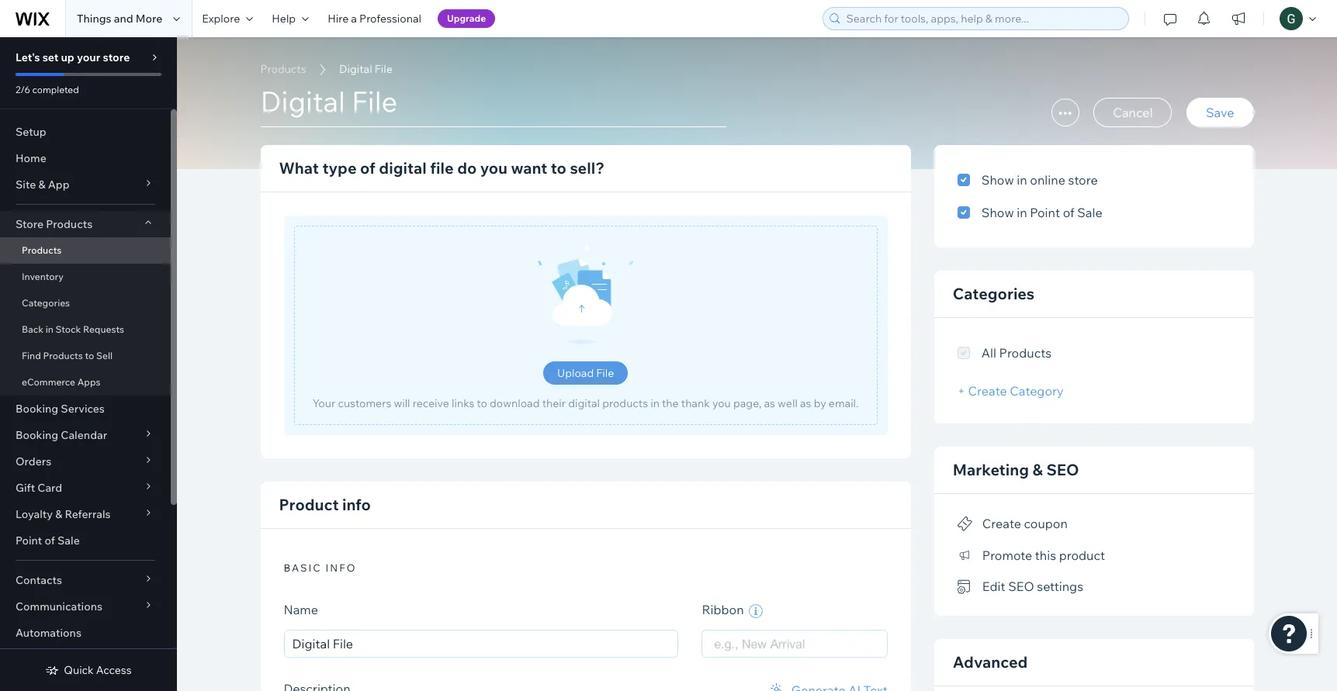Task type: vqa. For each thing, say whether or not it's contained in the screenshot.
& corresponding to Site
yes



Task type: locate. For each thing, give the bounding box(es) containing it.
store right your
[[103, 50, 130, 64]]

customers
[[338, 397, 391, 411]]

0 vertical spatial sale
[[1078, 205, 1103, 220]]

point down loyalty
[[16, 534, 42, 548]]

0 vertical spatial point
[[1030, 205, 1060, 220]]

promote this product
[[983, 548, 1105, 563]]

1 horizontal spatial store
[[1068, 172, 1098, 188]]

Untitled Product text field
[[260, 84, 726, 127]]

2 show from the top
[[982, 205, 1014, 220]]

in for point
[[1017, 205, 1028, 220]]

products inside store products dropdown button
[[46, 217, 93, 231]]

show in online store
[[982, 172, 1098, 188]]

gift card button
[[0, 475, 171, 501]]

you right do
[[480, 158, 508, 178]]

1 horizontal spatial seo
[[1047, 460, 1079, 480]]

1 horizontal spatial you
[[712, 397, 731, 411]]

seo right the 'edit'
[[1008, 579, 1034, 595]]

1 vertical spatial products link
[[0, 238, 171, 264]]

booking calendar button
[[0, 422, 171, 449]]

info right basic
[[326, 562, 357, 574]]

0 vertical spatial you
[[480, 158, 508, 178]]

point
[[1030, 205, 1060, 220], [16, 534, 42, 548]]

0 vertical spatial file
[[375, 62, 393, 76]]

point down online
[[1030, 205, 1060, 220]]

upload file button
[[543, 362, 628, 385]]

file for upload file
[[596, 366, 614, 380]]

app
[[48, 178, 70, 192]]

1 horizontal spatial digital
[[568, 397, 600, 411]]

to left sell
[[85, 350, 94, 362]]

stock
[[56, 324, 81, 335]]

1 vertical spatial seo
[[1008, 579, 1034, 595]]

0 horizontal spatial point
[[16, 534, 42, 548]]

2 vertical spatial of
[[45, 534, 55, 548]]

0 vertical spatial of
[[360, 158, 376, 178]]

categories down inventory
[[22, 297, 70, 309]]

promote coupon image
[[958, 518, 973, 532]]

things and more
[[77, 12, 162, 26]]

you left page,
[[712, 397, 731, 411]]

seo settings image
[[958, 581, 973, 595]]

1 vertical spatial file
[[596, 366, 614, 380]]

1 horizontal spatial products link
[[253, 61, 314, 77]]

basic info
[[284, 562, 357, 574]]

2 booking from the top
[[16, 428, 58, 442]]

0 horizontal spatial digital
[[379, 158, 427, 178]]

file right digital
[[375, 62, 393, 76]]

0 vertical spatial booking
[[16, 402, 58, 416]]

back in stock requests link
[[0, 317, 171, 343]]

0 vertical spatial info
[[342, 495, 371, 515]]

show
[[982, 172, 1014, 188], [982, 205, 1014, 220]]

products right store
[[46, 217, 93, 231]]

file for digital file
[[375, 62, 393, 76]]

0 horizontal spatial file
[[375, 62, 393, 76]]

& inside form
[[1033, 460, 1043, 480]]

store products button
[[0, 211, 171, 238]]

things
[[77, 12, 111, 26]]

0 horizontal spatial products link
[[0, 238, 171, 264]]

0 horizontal spatial categories
[[22, 297, 70, 309]]

form
[[177, 37, 1337, 692]]

store inside form
[[1068, 172, 1098, 188]]

product
[[1059, 548, 1105, 563]]

form containing what type of digital file do you want to sell?
[[177, 37, 1337, 692]]

find products to sell link
[[0, 343, 171, 369]]

to left "sell?"
[[551, 158, 567, 178]]

back in stock requests
[[22, 324, 124, 335]]

show left online
[[982, 172, 1014, 188]]

products right all
[[999, 345, 1052, 361]]

promote
[[983, 548, 1033, 563]]

booking up orders
[[16, 428, 58, 442]]

digital
[[339, 62, 372, 76]]

all
[[982, 345, 997, 361]]

will
[[394, 397, 410, 411]]

create right +
[[968, 383, 1007, 399]]

to right links
[[477, 397, 487, 411]]

to inside sidebar element
[[85, 350, 94, 362]]

Select box search field
[[714, 631, 875, 658]]

what type of digital file do you want to sell?
[[279, 158, 605, 178]]

0 horizontal spatial you
[[480, 158, 508, 178]]

thank
[[681, 397, 710, 411]]

of right type
[[360, 158, 376, 178]]

your customers will receive links to download their digital products in the thank you page, as well as by email.
[[313, 397, 859, 411]]

marketing & seo
[[953, 460, 1079, 480]]

2 as from the left
[[800, 397, 812, 411]]

& right marketing
[[1033, 460, 1043, 480]]

marketing
[[953, 460, 1029, 480]]

1 vertical spatial create
[[983, 516, 1021, 532]]

show for show in point of sale
[[982, 205, 1014, 220]]

of down loyalty & referrals
[[45, 534, 55, 548]]

products inside find products to sell link
[[43, 350, 83, 362]]

show in point of sale
[[982, 205, 1103, 220]]

explore
[[202, 12, 240, 26]]

sale inside sidebar element
[[57, 534, 80, 548]]

point of sale link
[[0, 528, 171, 554]]

in down show in online store
[[1017, 205, 1028, 220]]

upgrade
[[447, 12, 486, 24]]

digital right the their
[[568, 397, 600, 411]]

0 vertical spatial create
[[968, 383, 1007, 399]]

products up ecommerce apps
[[43, 350, 83, 362]]

1 vertical spatial &
[[1033, 460, 1043, 480]]

sale down show in online store
[[1078, 205, 1103, 220]]

1 show from the top
[[982, 172, 1014, 188]]

1 vertical spatial of
[[1063, 205, 1075, 220]]

& right site
[[38, 178, 45, 192]]

quick access button
[[45, 664, 132, 678]]

advanced
[[953, 653, 1028, 672]]

to
[[551, 158, 567, 178], [85, 350, 94, 362], [477, 397, 487, 411]]

0 vertical spatial show
[[982, 172, 1014, 188]]

1 vertical spatial info
[[326, 562, 357, 574]]

as
[[764, 397, 775, 411], [800, 397, 812, 411]]

1 horizontal spatial point
[[1030, 205, 1060, 220]]

info right product
[[342, 495, 371, 515]]

in left the
[[651, 397, 660, 411]]

in
[[1017, 172, 1028, 188], [1017, 205, 1028, 220], [46, 324, 53, 335], [651, 397, 660, 411]]

Add a product name text field
[[284, 630, 679, 658]]

1 horizontal spatial sale
[[1078, 205, 1103, 220]]

sale inside form
[[1078, 205, 1103, 220]]

& right loyalty
[[55, 508, 62, 522]]

in left online
[[1017, 172, 1028, 188]]

2 vertical spatial &
[[55, 508, 62, 522]]

1 vertical spatial booking
[[16, 428, 58, 442]]

as left the well
[[764, 397, 775, 411]]

ecommerce apps link
[[0, 369, 171, 396]]

0 horizontal spatial store
[[103, 50, 130, 64]]

1 vertical spatial store
[[1068, 172, 1098, 188]]

store
[[16, 217, 44, 231]]

1 horizontal spatial to
[[477, 397, 487, 411]]

services
[[61, 402, 105, 416]]

seo up the coupon
[[1047, 460, 1079, 480]]

2/6
[[16, 84, 30, 95]]

digital file
[[339, 62, 393, 76]]

point inside form
[[1030, 205, 1060, 220]]

file right upload
[[596, 366, 614, 380]]

in inside sidebar element
[[46, 324, 53, 335]]

booking down ecommerce on the bottom of page
[[16, 402, 58, 416]]

show down show in online store
[[982, 205, 1014, 220]]

as left by
[[800, 397, 812, 411]]

categories up all
[[953, 284, 1035, 304]]

products
[[260, 62, 306, 76], [46, 217, 93, 231], [22, 245, 62, 256], [999, 345, 1052, 361], [43, 350, 83, 362]]

save
[[1206, 105, 1235, 120]]

1 vertical spatial to
[[85, 350, 94, 362]]

booking inside booking services link
[[16, 402, 58, 416]]

store products
[[16, 217, 93, 231]]

of down online
[[1063, 205, 1075, 220]]

your
[[313, 397, 336, 411]]

&
[[38, 178, 45, 192], [1033, 460, 1043, 480], [55, 508, 62, 522]]

categories
[[953, 284, 1035, 304], [22, 297, 70, 309]]

2 horizontal spatial to
[[551, 158, 567, 178]]

0 vertical spatial to
[[551, 158, 567, 178]]

booking services
[[16, 402, 105, 416]]

1 vertical spatial sale
[[57, 534, 80, 548]]

booking inside booking calendar popup button
[[16, 428, 58, 442]]

file inside button
[[596, 366, 614, 380]]

0 vertical spatial &
[[38, 178, 45, 192]]

digital left file
[[379, 158, 427, 178]]

sale
[[1078, 205, 1103, 220], [57, 534, 80, 548]]

in right back
[[46, 324, 53, 335]]

products link down store products
[[0, 238, 171, 264]]

set
[[42, 50, 58, 64]]

store right online
[[1068, 172, 1098, 188]]

1 horizontal spatial as
[[800, 397, 812, 411]]

1 booking from the top
[[16, 402, 58, 416]]

settings
[[1037, 579, 1084, 595]]

create coupon button
[[958, 513, 1068, 535]]

& for site
[[38, 178, 45, 192]]

0 horizontal spatial of
[[45, 534, 55, 548]]

sidebar element
[[0, 37, 177, 692]]

all products
[[982, 345, 1052, 361]]

0 vertical spatial products link
[[253, 61, 314, 77]]

1 horizontal spatial categories
[[953, 284, 1035, 304]]

file
[[375, 62, 393, 76], [596, 366, 614, 380]]

this
[[1035, 548, 1056, 563]]

1 vertical spatial show
[[982, 205, 1014, 220]]

seo inside button
[[1008, 579, 1034, 595]]

in for stock
[[46, 324, 53, 335]]

0 horizontal spatial sale
[[57, 534, 80, 548]]

create coupon
[[983, 516, 1068, 532]]

0 vertical spatial store
[[103, 50, 130, 64]]

products link down help
[[253, 61, 314, 77]]

info for product info
[[342, 495, 371, 515]]

what
[[279, 158, 319, 178]]

create up promote
[[983, 516, 1021, 532]]

0 horizontal spatial as
[[764, 397, 775, 411]]

0 horizontal spatial seo
[[1008, 579, 1034, 595]]

1 horizontal spatial file
[[596, 366, 614, 380]]

site & app button
[[0, 172, 171, 198]]

2 horizontal spatial &
[[1033, 460, 1043, 480]]

want
[[511, 158, 547, 178]]

& for loyalty
[[55, 508, 62, 522]]

basic
[[284, 562, 322, 574]]

1 horizontal spatial &
[[55, 508, 62, 522]]

2/6 completed
[[16, 84, 79, 95]]

apps
[[77, 376, 101, 388]]

edit seo settings button
[[958, 576, 1084, 598]]

find
[[22, 350, 41, 362]]

do
[[457, 158, 477, 178]]

sale down loyalty & referrals
[[57, 534, 80, 548]]

email.
[[829, 397, 859, 411]]

0 horizontal spatial &
[[38, 178, 45, 192]]

0 horizontal spatial to
[[85, 350, 94, 362]]

1 vertical spatial point
[[16, 534, 42, 548]]

create
[[968, 383, 1007, 399], [983, 516, 1021, 532]]

show for show in online store
[[982, 172, 1014, 188]]

back
[[22, 324, 43, 335]]

2 horizontal spatial of
[[1063, 205, 1075, 220]]

category
[[1010, 383, 1064, 399]]



Task type: describe. For each thing, give the bounding box(es) containing it.
page,
[[733, 397, 762, 411]]

coupon
[[1024, 516, 1068, 532]]

up
[[61, 50, 74, 64]]

booking services link
[[0, 396, 171, 422]]

let's
[[16, 50, 40, 64]]

2 vertical spatial to
[[477, 397, 487, 411]]

cancel
[[1113, 105, 1153, 120]]

booking for booking calendar
[[16, 428, 58, 442]]

promote image
[[958, 549, 973, 563]]

card
[[37, 481, 62, 495]]

site & app
[[16, 178, 70, 192]]

hire
[[328, 12, 349, 26]]

site
[[16, 178, 36, 192]]

cancel button
[[1094, 98, 1172, 127]]

hire a professional link
[[318, 0, 431, 37]]

product
[[279, 495, 339, 515]]

referrals
[[65, 508, 111, 522]]

name
[[284, 602, 318, 618]]

well
[[778, 397, 798, 411]]

loyalty & referrals
[[16, 508, 111, 522]]

quick
[[64, 664, 94, 678]]

+
[[958, 383, 966, 399]]

type
[[322, 158, 357, 178]]

orders
[[16, 455, 51, 469]]

edit
[[983, 579, 1006, 595]]

products for all products
[[999, 345, 1052, 361]]

the
[[662, 397, 679, 411]]

ecommerce apps
[[22, 376, 101, 388]]

save button
[[1187, 98, 1254, 127]]

create inside button
[[983, 516, 1021, 532]]

products
[[602, 397, 648, 411]]

access
[[96, 664, 132, 678]]

products for find products to sell
[[43, 350, 83, 362]]

products down help
[[260, 62, 306, 76]]

requests
[[83, 324, 124, 335]]

let's set up your store
[[16, 50, 130, 64]]

0 vertical spatial digital
[[379, 158, 427, 178]]

promote this product button
[[958, 544, 1105, 567]]

loyalty & referrals button
[[0, 501, 171, 528]]

home link
[[0, 145, 171, 172]]

1 horizontal spatial of
[[360, 158, 376, 178]]

inventory
[[22, 271, 64, 283]]

receive
[[413, 397, 449, 411]]

inventory link
[[0, 264, 171, 290]]

& for marketing
[[1033, 460, 1043, 480]]

+ create category
[[958, 383, 1064, 399]]

calendar
[[61, 428, 107, 442]]

booking calendar
[[16, 428, 107, 442]]

in for online
[[1017, 172, 1028, 188]]

ribbon
[[702, 602, 747, 618]]

orders button
[[0, 449, 171, 475]]

store inside sidebar element
[[103, 50, 130, 64]]

upgrade button
[[438, 9, 495, 28]]

+ create category button
[[958, 383, 1064, 399]]

point inside sidebar element
[[16, 534, 42, 548]]

home
[[16, 151, 46, 165]]

file
[[430, 158, 454, 178]]

their
[[542, 397, 566, 411]]

products up inventory
[[22, 245, 62, 256]]

1 vertical spatial you
[[712, 397, 731, 411]]

online
[[1030, 172, 1066, 188]]

contacts button
[[0, 567, 171, 594]]

ecommerce
[[22, 376, 75, 388]]

communications
[[16, 600, 103, 614]]

categories inside sidebar element
[[22, 297, 70, 309]]

Search for tools, apps, help & more... field
[[842, 8, 1124, 29]]

categories inside form
[[953, 284, 1035, 304]]

point of sale
[[16, 534, 80, 548]]

and
[[114, 12, 133, 26]]

more
[[136, 12, 162, 26]]

products for store products
[[46, 217, 93, 231]]

automations
[[16, 626, 81, 640]]

1 as from the left
[[764, 397, 775, 411]]

links
[[452, 397, 475, 411]]

a
[[351, 12, 357, 26]]

edit seo settings
[[983, 579, 1084, 595]]

quick access
[[64, 664, 132, 678]]

booking for booking services
[[16, 402, 58, 416]]

download
[[490, 397, 540, 411]]

1 vertical spatial digital
[[568, 397, 600, 411]]

setup link
[[0, 119, 171, 145]]

contacts
[[16, 574, 62, 588]]

help
[[272, 12, 296, 26]]

products link inside form
[[253, 61, 314, 77]]

info for basic info
[[326, 562, 357, 574]]

gift
[[16, 481, 35, 495]]

gift card
[[16, 481, 62, 495]]

of inside sidebar element
[[45, 534, 55, 548]]

0 vertical spatial seo
[[1047, 460, 1079, 480]]

by
[[814, 397, 826, 411]]



